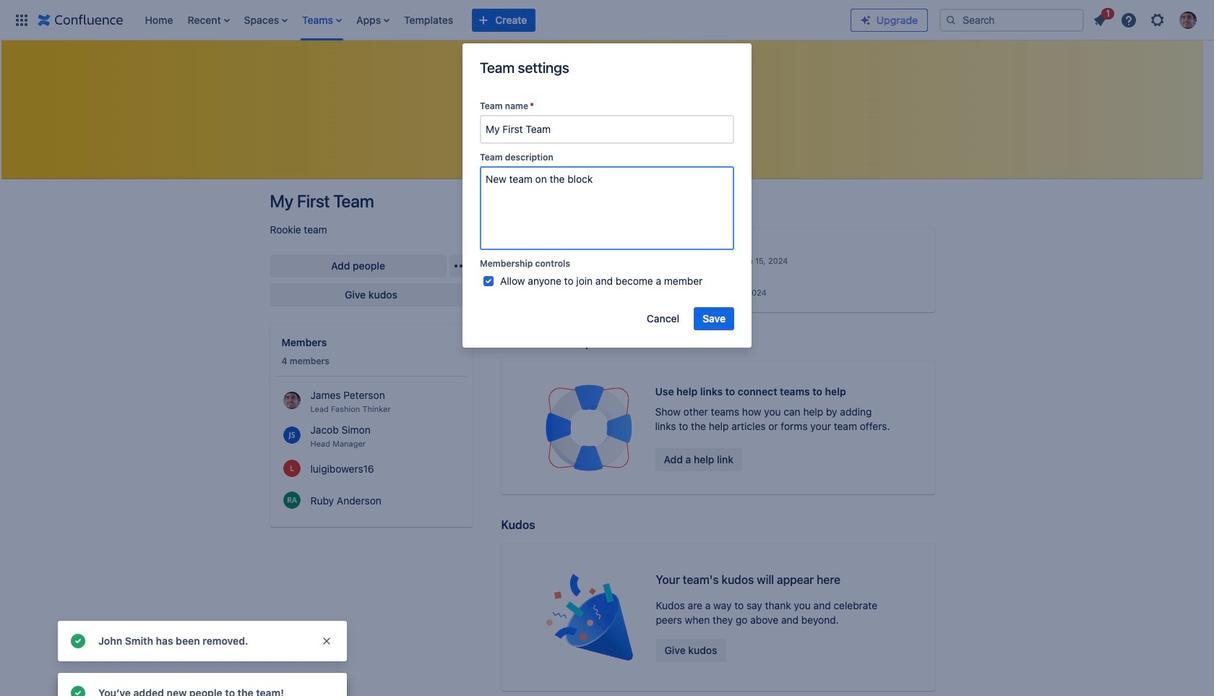Task type: locate. For each thing, give the bounding box(es) containing it.
1 success image from the top
[[69, 633, 87, 650]]

settings icon image
[[1150, 11, 1167, 29]]

2 success image from the top
[[69, 685, 87, 696]]

confluence image
[[38, 11, 123, 29], [38, 11, 123, 29]]

2 horizontal spatial list item
[[1087, 5, 1115, 31]]

None search field
[[940, 8, 1084, 31]]

1 vertical spatial success image
[[69, 685, 87, 696]]

success image
[[69, 633, 87, 650], [69, 685, 87, 696]]

dismiss image
[[321, 636, 333, 647]]

dialog
[[463, 43, 752, 348]]

list
[[138, 0, 851, 40], [1087, 5, 1206, 33]]

search image
[[946, 14, 957, 26]]

0 horizontal spatial list item
[[183, 0, 234, 40]]

list item
[[183, 0, 234, 40], [298, 0, 346, 40], [1087, 5, 1115, 31]]

premium image
[[860, 14, 872, 26]]

1 horizontal spatial list
[[1087, 5, 1206, 33]]

banner
[[0, 0, 1215, 40]]

0 vertical spatial success image
[[69, 633, 87, 650]]

success image
[[69, 685, 87, 696]]



Task type: vqa. For each thing, say whether or not it's contained in the screenshot.
e.g. hr team, redesign project, team mango 'Field'
yes



Task type: describe. For each thing, give the bounding box(es) containing it.
1 horizontal spatial list item
[[298, 0, 346, 40]]

e.g. HR Team, Redesign Project, Team Mango field
[[482, 116, 733, 142]]

0 horizontal spatial list
[[138, 0, 851, 40]]

global element
[[9, 0, 851, 40]]

Describe your team using a few words text field
[[480, 166, 735, 250]]

Search field
[[940, 8, 1084, 31]]



